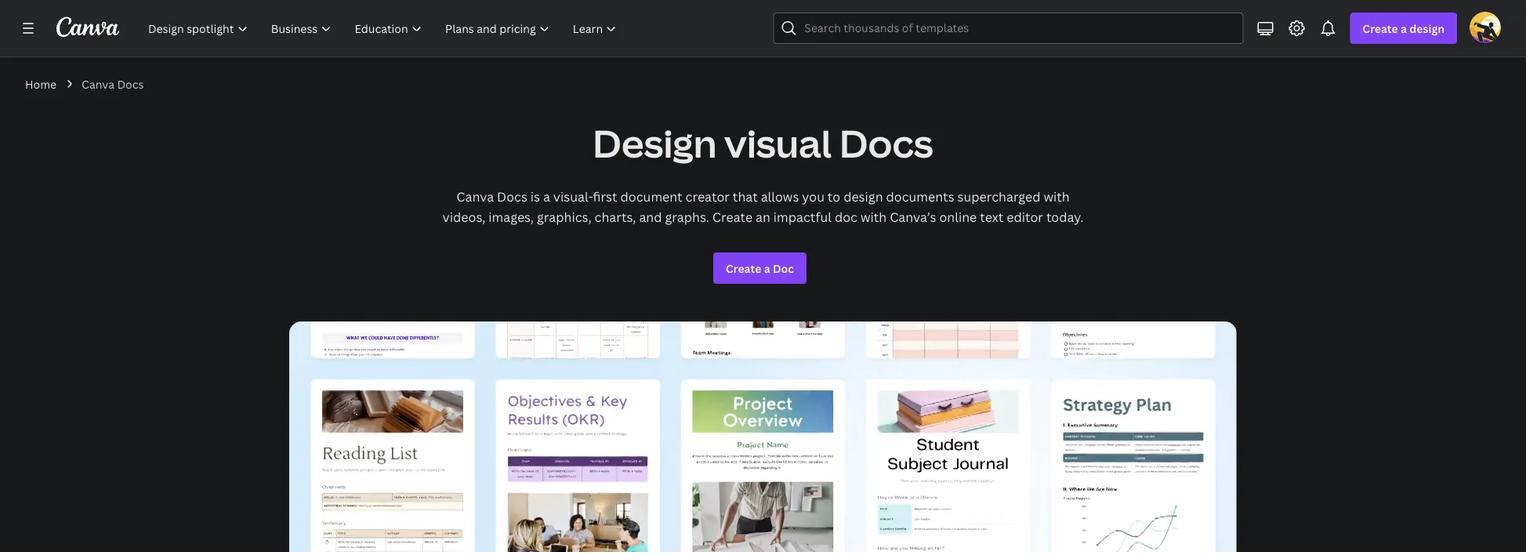 Task type: locate. For each thing, give the bounding box(es) containing it.
2 vertical spatial create
[[726, 261, 762, 276]]

you
[[802, 188, 825, 205]]

docs inside canva docs is a visual-first document creator that allows you to design documents supercharged with videos, images, graphics, charts, and graphs. create an impactful doc with canva's online text editor today.
[[497, 188, 528, 205]]

1 horizontal spatial design
[[1410, 21, 1445, 36]]

2 vertical spatial docs
[[497, 188, 528, 205]]

canva right home link
[[82, 76, 114, 91]]

1 vertical spatial create
[[713, 209, 753, 225]]

canva for canva docs
[[82, 76, 114, 91]]

documents
[[887, 188, 955, 205]]

create inside dropdown button
[[1363, 21, 1399, 36]]

a
[[1401, 21, 1408, 36], [543, 188, 550, 205], [764, 261, 770, 276]]

creator
[[686, 188, 730, 205]]

0 horizontal spatial canva
[[82, 76, 114, 91]]

create a doc
[[726, 261, 794, 276]]

1 vertical spatial design
[[844, 188, 883, 205]]

1 vertical spatial a
[[543, 188, 550, 205]]

docs for canva docs is a visual-first document creator that allows you to design documents supercharged with videos, images, graphics, charts, and graphs. create an impactful doc with canva's online text editor today.
[[497, 188, 528, 205]]

canva's
[[890, 209, 937, 225]]

design
[[593, 117, 717, 168]]

design left ben nelson image
[[1410, 21, 1445, 36]]

docs
[[117, 76, 144, 91], [840, 117, 934, 168], [497, 188, 528, 205]]

design up "doc"
[[844, 188, 883, 205]]

create for create a design
[[1363, 21, 1399, 36]]

ben nelson image
[[1470, 12, 1502, 43]]

create inside canva docs is a visual-first document creator that allows you to design documents supercharged with videos, images, graphics, charts, and graphs. create an impactful doc with canva's online text editor today.
[[713, 209, 753, 225]]

1 horizontal spatial a
[[764, 261, 770, 276]]

online
[[940, 209, 977, 225]]

0 vertical spatial a
[[1401, 21, 1408, 36]]

1 vertical spatial canva
[[457, 188, 494, 205]]

0 horizontal spatial docs
[[117, 76, 144, 91]]

1 horizontal spatial docs
[[497, 188, 528, 205]]

images,
[[489, 209, 534, 225]]

0 horizontal spatial a
[[543, 188, 550, 205]]

0 vertical spatial canva
[[82, 76, 114, 91]]

first
[[593, 188, 618, 205]]

design
[[1410, 21, 1445, 36], [844, 188, 883, 205]]

canva
[[82, 76, 114, 91], [457, 188, 494, 205]]

None search field
[[773, 13, 1244, 44]]

2 horizontal spatial a
[[1401, 21, 1408, 36]]

a inside dropdown button
[[1401, 21, 1408, 36]]

0 vertical spatial docs
[[117, 76, 144, 91]]

with up today.
[[1044, 188, 1070, 205]]

2 horizontal spatial docs
[[840, 117, 934, 168]]

1 horizontal spatial canva
[[457, 188, 494, 205]]

create a design button
[[1351, 13, 1458, 44]]

create a design
[[1363, 21, 1445, 36]]

charts,
[[595, 209, 636, 225]]

with right "doc"
[[861, 209, 887, 225]]

canva docs
[[82, 76, 144, 91]]

1 vertical spatial with
[[861, 209, 887, 225]]

2 vertical spatial a
[[764, 261, 770, 276]]

graphs.
[[665, 209, 710, 225]]

with
[[1044, 188, 1070, 205], [861, 209, 887, 225]]

canva up videos,
[[457, 188, 494, 205]]

supercharged
[[958, 188, 1041, 205]]

1 horizontal spatial with
[[1044, 188, 1070, 205]]

0 vertical spatial design
[[1410, 21, 1445, 36]]

0 vertical spatial create
[[1363, 21, 1399, 36]]

design inside create a design dropdown button
[[1410, 21, 1445, 36]]

a for create a doc
[[764, 261, 770, 276]]

create
[[1363, 21, 1399, 36], [713, 209, 753, 225], [726, 261, 762, 276]]

to
[[828, 188, 841, 205]]

canva for canva docs is a visual-first document creator that allows you to design documents supercharged with videos, images, graphics, charts, and graphs. create an impactful doc with canva's online text editor today.
[[457, 188, 494, 205]]

canva inside canva docs is a visual-first document creator that allows you to design documents supercharged with videos, images, graphics, charts, and graphs. create an impactful doc with canva's online text editor today.
[[457, 188, 494, 205]]

home link
[[25, 75, 57, 93]]

0 horizontal spatial design
[[844, 188, 883, 205]]

1 vertical spatial docs
[[840, 117, 934, 168]]



Task type: describe. For each thing, give the bounding box(es) containing it.
today.
[[1047, 209, 1084, 225]]

visual
[[725, 117, 832, 168]]

canva docs is a visual-first document creator that allows you to design documents supercharged with videos, images, graphics, charts, and graphs. create an impactful doc with canva's online text editor today.
[[443, 188, 1084, 225]]

Search search field
[[805, 13, 1234, 43]]

an
[[756, 209, 771, 225]]

design inside canva docs is a visual-first document creator that allows you to design documents supercharged with videos, images, graphics, charts, and graphs. create an impactful doc with canva's online text editor today.
[[844, 188, 883, 205]]

a inside canva docs is a visual-first document creator that allows you to design documents supercharged with videos, images, graphics, charts, and graphs. create an impactful doc with canva's online text editor today.
[[543, 188, 550, 205]]

editor
[[1007, 209, 1044, 225]]

impactful
[[774, 209, 832, 225]]

doc
[[835, 209, 858, 225]]

0 vertical spatial with
[[1044, 188, 1070, 205]]

0 horizontal spatial with
[[861, 209, 887, 225]]

graphics,
[[537, 209, 592, 225]]

and
[[639, 209, 662, 225]]

visual-
[[553, 188, 593, 205]]

design visual docs
[[593, 117, 934, 168]]

create for create a doc
[[726, 261, 762, 276]]

allows
[[761, 188, 799, 205]]

document
[[621, 188, 683, 205]]

videos,
[[443, 209, 486, 225]]

home
[[25, 76, 57, 91]]

text
[[980, 209, 1004, 225]]

is
[[531, 188, 540, 205]]

doc
[[773, 261, 794, 276]]

a for create a design
[[1401, 21, 1408, 36]]

docs for canva docs
[[117, 76, 144, 91]]

top level navigation element
[[138, 13, 630, 44]]

that
[[733, 188, 758, 205]]

create a doc link
[[714, 253, 807, 284]]



Task type: vqa. For each thing, say whether or not it's contained in the screenshot.
generator
no



